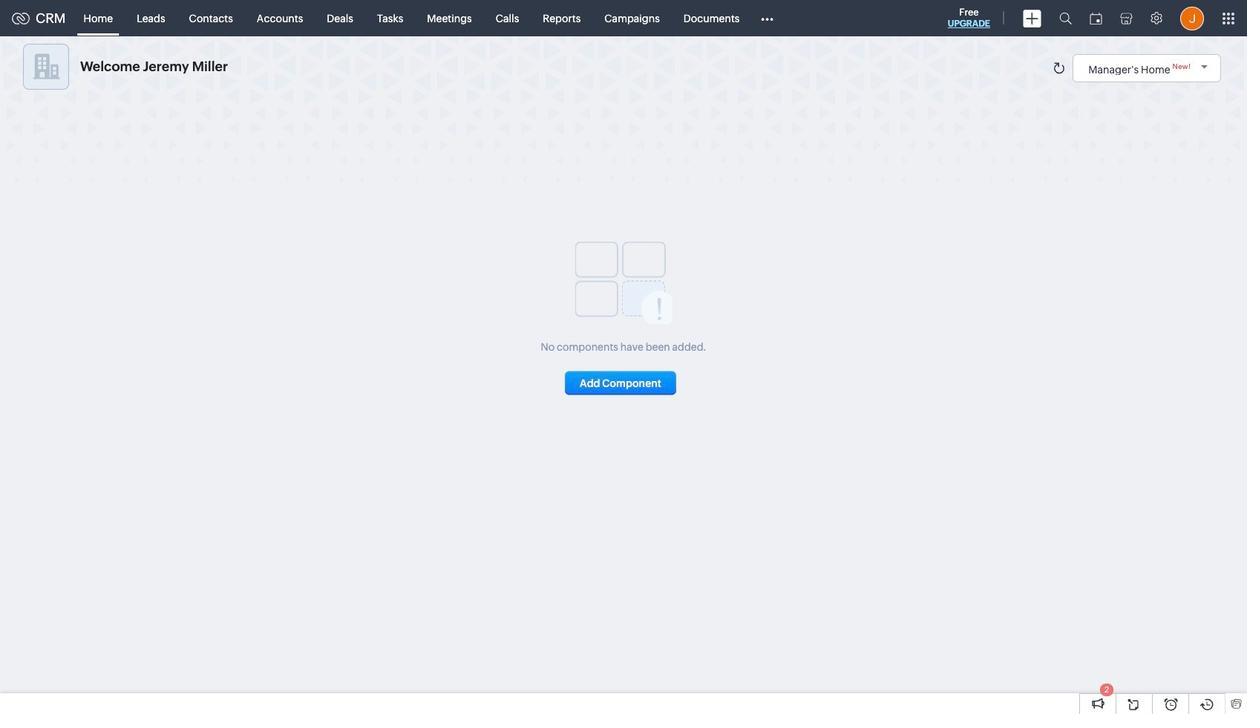 Task type: describe. For each thing, give the bounding box(es) containing it.
search image
[[1059, 12, 1072, 24]]

logo image
[[12, 12, 30, 24]]



Task type: locate. For each thing, give the bounding box(es) containing it.
Other Modules field
[[752, 6, 784, 30]]

profile element
[[1172, 0, 1213, 36]]

calendar image
[[1090, 12, 1102, 24]]

create menu element
[[1014, 0, 1051, 36]]

create menu image
[[1023, 9, 1042, 27]]

profile image
[[1180, 6, 1204, 30]]

search element
[[1051, 0, 1081, 36]]



Task type: vqa. For each thing, say whether or not it's contained in the screenshot.
Calls link
no



